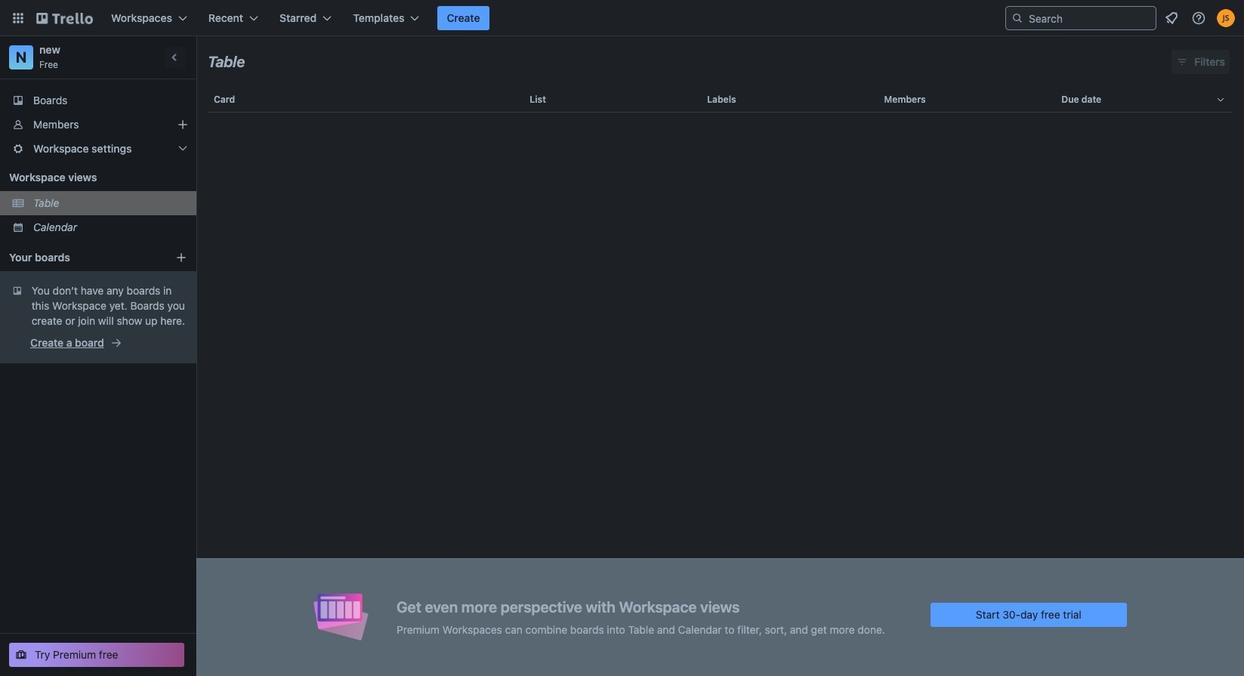 Task type: vqa. For each thing, say whether or not it's contained in the screenshot.
the rightmost THE A
no



Task type: describe. For each thing, give the bounding box(es) containing it.
Search field
[[1023, 8, 1156, 29]]

back to home image
[[36, 6, 93, 30]]

workspace navigation collapse icon image
[[165, 47, 186, 68]]



Task type: locate. For each thing, give the bounding box(es) containing it.
table
[[196, 82, 1244, 676]]

add board image
[[175, 252, 187, 264]]

your boards with 0 items element
[[9, 249, 168, 267]]

john smith (johnsmith38824343) image
[[1217, 9, 1235, 27]]

search image
[[1011, 12, 1023, 24]]

0 notifications image
[[1162, 9, 1181, 27]]

None text field
[[208, 48, 245, 76]]

open information menu image
[[1191, 11, 1206, 26]]

row
[[208, 82, 1233, 118]]

primary element
[[0, 0, 1244, 36]]



